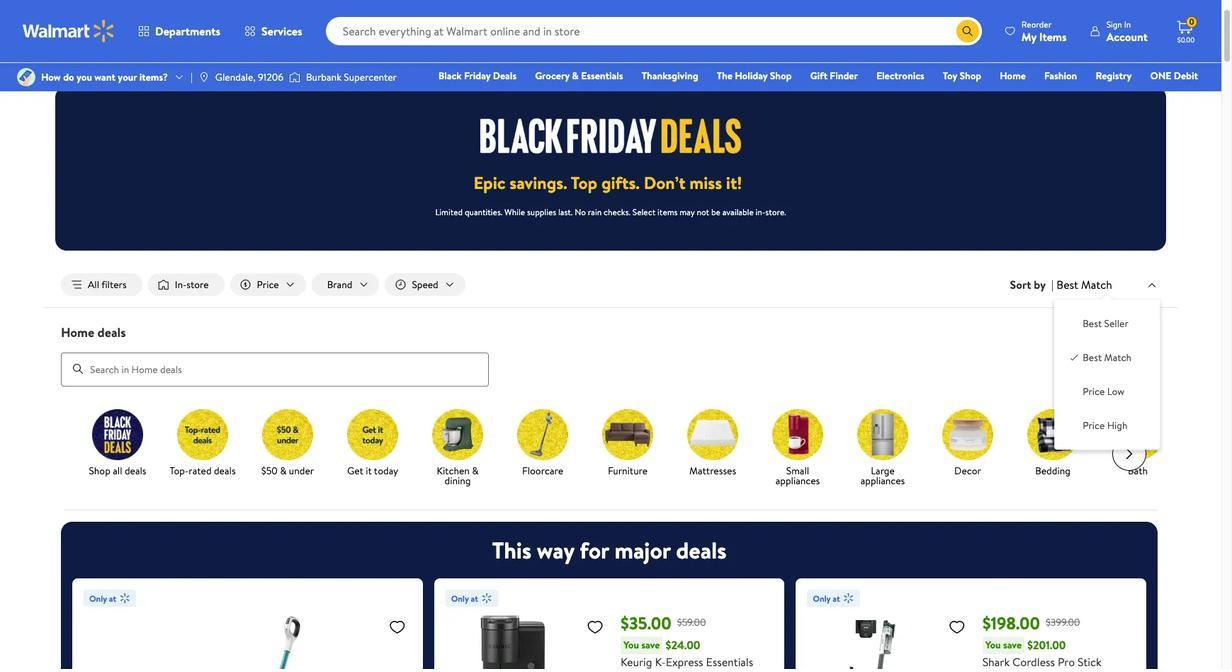 Task type: vqa. For each thing, say whether or not it's contained in the screenshot.
& inside Kitchen & dining
yes



Task type: describe. For each thing, give the bounding box(es) containing it.
walmart black friday deals for days image
[[480, 118, 741, 154]]

all for all filters
[[88, 278, 99, 292]]

bath link
[[1101, 409, 1175, 479]]

decor link
[[931, 409, 1005, 479]]

dining
[[445, 474, 471, 488]]

91206
[[258, 70, 283, 84]]

all filters
[[88, 278, 127, 292]]

appliances for small
[[776, 474, 820, 488]]

home for home deals
[[61, 324, 94, 342]]

best match inside 'dropdown button'
[[1057, 277, 1113, 293]]

brand
[[327, 278, 352, 292]]

deals
[[493, 69, 517, 83]]

debit
[[1174, 69, 1198, 83]]

2 vertical spatial best
[[1083, 351, 1102, 365]]

furniture image
[[602, 409, 653, 460]]

$50 & under image
[[262, 409, 313, 460]]

next slide for chipmodulewithimages list image
[[1113, 437, 1147, 471]]

sign in to add to favorites list, keurig k-express essentials single serve k-cup pod coffee maker, black image
[[587, 618, 604, 636]]

do
[[63, 70, 74, 84]]

you save $201.00
[[985, 638, 1066, 653]]

one
[[1150, 69, 1172, 83]]

best inside 'dropdown button'
[[1057, 277, 1079, 293]]

 image for burbank supercenter
[[289, 70, 301, 84]]

price high
[[1083, 419, 1128, 433]]

shop inside 'link'
[[89, 464, 110, 478]]

store
[[187, 278, 209, 292]]

walmart image
[[23, 20, 115, 43]]

don't
[[644, 171, 686, 195]]

sort
[[1010, 277, 1031, 293]]

it!
[[726, 171, 742, 195]]

sort by |
[[1010, 277, 1054, 293]]

sign
[[1107, 18, 1122, 30]]

you save $24.00
[[624, 638, 700, 653]]

departments button
[[126, 14, 233, 48]]

only at inside group
[[89, 593, 116, 605]]

you
[[77, 70, 92, 84]]

supplies
[[527, 206, 556, 218]]

major
[[615, 535, 671, 566]]

burbank
[[306, 70, 342, 84]]

floorcare link
[[506, 409, 580, 479]]

registry link
[[1089, 68, 1138, 84]]

reorder my items
[[1022, 18, 1067, 44]]

& for dining
[[472, 464, 479, 478]]

one debit link
[[1144, 68, 1205, 84]]

gifts.
[[602, 171, 640, 195]]

shop all deals
[[89, 464, 146, 478]]

black
[[438, 69, 462, 83]]

supercenter
[[344, 70, 397, 84]]

limited
[[435, 206, 463, 218]]

high
[[1107, 419, 1128, 433]]

get it today link
[[336, 409, 410, 479]]

top-rated deals image
[[177, 409, 228, 460]]

save for $198.00
[[1003, 638, 1022, 652]]

home
[[75, 10, 99, 24]]

deals right rated
[[214, 464, 236, 478]]

 image for glendale, 91206
[[198, 72, 210, 83]]

brand button
[[312, 274, 379, 296]]

speed
[[412, 278, 438, 292]]

in-store button
[[148, 274, 224, 296]]

$50 & under link
[[251, 409, 325, 479]]

save for $35.00
[[641, 638, 660, 652]]

kitchen & dining link
[[421, 409, 495, 489]]

1 horizontal spatial shop
[[770, 69, 792, 83]]

black friday deals
[[438, 69, 517, 83]]

filters
[[101, 278, 127, 292]]

top-
[[170, 464, 189, 478]]

toy shop
[[943, 69, 982, 83]]

black friday deals link
[[432, 68, 523, 84]]

small
[[787, 464, 809, 478]]

only inside group
[[89, 593, 107, 605]]

you for $198.00
[[985, 638, 1001, 652]]

reorder
[[1022, 18, 1052, 30]]

$399.00
[[1046, 616, 1080, 630]]

essentials
[[581, 69, 623, 83]]

only for $198.00
[[813, 593, 831, 605]]

small appliances link
[[761, 409, 835, 489]]

this
[[492, 535, 532, 566]]

bath
[[1128, 464, 1148, 478]]

one debit walmart+
[[1150, 69, 1198, 103]]

toy shop link
[[937, 68, 988, 84]]

may
[[680, 206, 695, 218]]

price for price low
[[1083, 385, 1105, 399]]

rated
[[189, 464, 212, 478]]

items
[[658, 206, 678, 218]]

top-rated deals
[[170, 464, 236, 478]]

best match button
[[1054, 276, 1161, 294]]

at for $198.00
[[833, 593, 840, 605]]

price button
[[230, 274, 306, 296]]

how
[[41, 70, 61, 84]]

mattresses image
[[687, 409, 738, 460]]

how do you want your items?
[[41, 70, 168, 84]]

electronics link
[[870, 68, 931, 84]]

all for all home
[[61, 10, 72, 24]]

sign in to add to favorites list, tineco ifloor 2 max cordless wet/dry vacuum cleaner and hard floor washer - limited edition (blue) image
[[389, 618, 406, 636]]

electronics
[[877, 69, 925, 83]]

under
[[289, 464, 314, 478]]

while
[[505, 206, 525, 218]]

deals right major
[[676, 535, 727, 566]]

sign in to add to favorites list, shark cordless pro stick vacuum cleaner with clean sense iq, iz540h image
[[949, 618, 966, 636]]

2 horizontal spatial shop
[[960, 69, 982, 83]]

$35.00 group
[[446, 590, 773, 670]]

Best Match radio
[[1069, 351, 1080, 362]]

items?
[[139, 70, 168, 84]]

the holiday shop link
[[711, 68, 798, 84]]

your
[[118, 70, 137, 84]]

top
[[571, 171, 598, 195]]

mattresses
[[689, 464, 736, 478]]

large
[[871, 464, 895, 478]]

1 vertical spatial match
[[1104, 351, 1132, 365]]

only for $35.00
[[451, 593, 469, 605]]

$198.00
[[983, 611, 1040, 635]]

Home deals search field
[[44, 324, 1178, 387]]

Walmart Site-Wide search field
[[326, 17, 982, 45]]

kitchen & dining
[[437, 464, 479, 488]]

holiday
[[735, 69, 768, 83]]

only at group
[[84, 590, 411, 670]]

services
[[262, 23, 302, 39]]

available
[[723, 206, 754, 218]]

small appliances image
[[772, 409, 823, 460]]



Task type: locate. For each thing, give the bounding box(es) containing it.
deals inside 'link'
[[125, 464, 146, 478]]

3 only from the left
[[813, 593, 831, 605]]

registry
[[1096, 69, 1132, 83]]

all
[[61, 10, 72, 24], [88, 278, 99, 292]]

$0.00
[[1178, 35, 1195, 45]]

1 appliances from the left
[[776, 474, 820, 488]]

2 horizontal spatial  image
[[289, 70, 301, 84]]

$50
[[261, 464, 278, 478]]

best right best match option
[[1083, 351, 1102, 365]]

at inside $35.00 'group'
[[471, 593, 478, 605]]

savings.
[[510, 171, 567, 195]]

2 horizontal spatial only
[[813, 593, 831, 605]]

1 horizontal spatial you
[[985, 638, 1001, 652]]

best left seller
[[1083, 317, 1102, 331]]

deals inside search field
[[97, 324, 126, 342]]

shop all deals image
[[92, 409, 143, 460]]

2 vertical spatial price
[[1083, 419, 1105, 433]]

shop right toy
[[960, 69, 982, 83]]

option group
[[1066, 311, 1149, 439]]

$35.00
[[621, 611, 672, 635]]

1 horizontal spatial all
[[88, 278, 99, 292]]

|
[[191, 70, 193, 84], [1052, 277, 1054, 293]]

appliances down large appliances image
[[861, 474, 905, 488]]

all left home
[[61, 10, 72, 24]]

fashion link
[[1038, 68, 1084, 84]]

1 vertical spatial all
[[88, 278, 99, 292]]

bedding link
[[1016, 409, 1090, 479]]

1 vertical spatial price
[[1083, 385, 1105, 399]]

floorcare image
[[517, 409, 568, 460]]

1 you from the left
[[624, 638, 639, 652]]

& inside kitchen & dining
[[472, 464, 479, 478]]

fashion
[[1045, 69, 1077, 83]]

1 horizontal spatial only at
[[451, 593, 478, 605]]

$24.00
[[666, 638, 700, 653]]

option group containing best seller
[[1066, 311, 1149, 439]]

rain
[[588, 206, 602, 218]]

0 vertical spatial best
[[1057, 277, 1079, 293]]

deals down filters at the top
[[97, 324, 126, 342]]

$201.00
[[1028, 638, 1066, 653]]

2 you from the left
[[985, 638, 1001, 652]]

home inside home deals search field
[[61, 324, 94, 342]]

0 horizontal spatial at
[[109, 593, 116, 605]]

1 save from the left
[[641, 638, 660, 652]]

all home
[[61, 10, 99, 24]]

& right dining
[[472, 464, 479, 478]]

thanksgiving link
[[635, 68, 705, 84]]

0 horizontal spatial home
[[61, 324, 94, 342]]

match inside 'dropdown button'
[[1081, 277, 1113, 293]]

0 horizontal spatial only at
[[89, 593, 116, 605]]

2 only at from the left
[[451, 593, 478, 605]]

at for $35.00
[[471, 593, 478, 605]]

you down "$35.00"
[[624, 638, 639, 652]]

the
[[717, 69, 733, 83]]

grocery
[[535, 69, 570, 83]]

way
[[537, 535, 574, 566]]

1 horizontal spatial  image
[[198, 72, 210, 83]]

& right '$50'
[[280, 464, 287, 478]]

you for $35.00
[[624, 638, 639, 652]]

2 appliances from the left
[[861, 474, 905, 488]]

account
[[1107, 29, 1148, 44]]

0 horizontal spatial appliances
[[776, 474, 820, 488]]

2 horizontal spatial at
[[833, 593, 840, 605]]

best right by
[[1057, 277, 1079, 293]]

0 horizontal spatial save
[[641, 638, 660, 652]]

furniture link
[[591, 409, 665, 479]]

only inside $198.00 group
[[813, 593, 831, 605]]

1 horizontal spatial only
[[451, 593, 469, 605]]

get
[[347, 464, 363, 478]]

0 vertical spatial price
[[257, 278, 279, 292]]

 image left glendale,
[[198, 72, 210, 83]]

0 $0.00
[[1178, 16, 1195, 45]]

glendale, 91206
[[215, 70, 283, 84]]

price for price high
[[1083, 419, 1105, 433]]

at inside the only at group
[[109, 593, 116, 605]]

3 only at from the left
[[813, 593, 840, 605]]

shop
[[770, 69, 792, 83], [960, 69, 982, 83], [89, 464, 110, 478]]

you inside you save $201.00
[[985, 638, 1001, 652]]

seller
[[1104, 317, 1129, 331]]

match down seller
[[1104, 351, 1132, 365]]

| right items?
[[191, 70, 193, 84]]

best match up best seller
[[1057, 277, 1113, 293]]

Search in Home deals search field
[[61, 353, 489, 387]]

0 horizontal spatial all
[[61, 10, 72, 24]]

1 horizontal spatial at
[[471, 593, 478, 605]]

save inside you save $201.00
[[1003, 638, 1022, 652]]

 image for how do you want your items?
[[17, 68, 35, 86]]

1 vertical spatial best match
[[1083, 351, 1132, 365]]

price right store
[[257, 278, 279, 292]]

services button
[[233, 14, 314, 48]]

floorcare
[[522, 464, 563, 478]]

1 horizontal spatial appliances
[[861, 474, 905, 488]]

not
[[697, 206, 709, 218]]

&
[[572, 69, 579, 83], [280, 464, 287, 478], [472, 464, 479, 478]]

you down '$198.00'
[[985, 638, 1001, 652]]

in-
[[756, 206, 766, 218]]

0 vertical spatial all
[[61, 10, 72, 24]]

the holiday shop
[[717, 69, 792, 83]]

1 only from the left
[[89, 593, 107, 605]]

2 only from the left
[[451, 593, 469, 605]]

finder
[[830, 69, 858, 83]]

0 horizontal spatial shop
[[89, 464, 110, 478]]

& for under
[[280, 464, 287, 478]]

decor
[[955, 464, 981, 478]]

last.
[[558, 206, 573, 218]]

get it today image
[[347, 409, 398, 460]]

$198.00 group
[[807, 590, 1135, 670]]

by
[[1034, 277, 1046, 293]]

only at for $198.00
[[813, 593, 840, 605]]

all inside button
[[88, 278, 99, 292]]

0 horizontal spatial |
[[191, 70, 193, 84]]

1 horizontal spatial save
[[1003, 638, 1022, 652]]

0 horizontal spatial  image
[[17, 68, 35, 86]]

appliances for large
[[861, 474, 905, 488]]

price inside dropdown button
[[257, 278, 279, 292]]

deals right all
[[125, 464, 146, 478]]

search image
[[72, 364, 84, 375]]

furniture
[[608, 464, 648, 478]]

kitchen & dining image
[[432, 409, 483, 460]]

shop left all
[[89, 464, 110, 478]]

1 only at from the left
[[89, 593, 116, 605]]

& right grocery
[[572, 69, 579, 83]]

 image right '91206'
[[289, 70, 301, 84]]

only at inside $198.00 group
[[813, 593, 840, 605]]

$59.00
[[677, 616, 706, 630]]

home up search image
[[61, 324, 94, 342]]

departments
[[155, 23, 220, 39]]

 image left how
[[17, 68, 35, 86]]

all filters button
[[61, 274, 142, 296]]

bedding image
[[1028, 409, 1079, 460]]

you inside you save $24.00
[[624, 638, 639, 652]]

only at for $35.00
[[451, 593, 478, 605]]

bedding
[[1035, 464, 1071, 478]]

1 horizontal spatial |
[[1052, 277, 1054, 293]]

walmart+
[[1156, 89, 1198, 103]]

| right by
[[1052, 277, 1054, 293]]

home inside home link
[[1000, 69, 1026, 83]]

0 vertical spatial best match
[[1057, 277, 1113, 293]]

best match inside option group
[[1083, 351, 1132, 365]]

speed button
[[385, 274, 465, 296]]

top-rated deals link
[[166, 409, 240, 479]]

in
[[1124, 18, 1131, 30]]

$50 & under
[[261, 464, 314, 478]]

home
[[1000, 69, 1026, 83], [61, 324, 94, 342]]

grocery & essentials link
[[529, 68, 630, 84]]

save
[[641, 638, 660, 652], [1003, 638, 1022, 652]]

want
[[94, 70, 116, 84]]

0 horizontal spatial you
[[624, 638, 639, 652]]

1 at from the left
[[109, 593, 116, 605]]

miss
[[690, 171, 722, 195]]

price left high
[[1083, 419, 1105, 433]]

1 horizontal spatial home
[[1000, 69, 1026, 83]]

at
[[109, 593, 116, 605], [471, 593, 478, 605], [833, 593, 840, 605]]

quantities.
[[465, 206, 503, 218]]

all left filters at the top
[[88, 278, 99, 292]]

2 horizontal spatial only at
[[813, 593, 840, 605]]

save down "$35.00"
[[641, 638, 660, 652]]

home for home
[[1000, 69, 1026, 83]]

save down '$198.00'
[[1003, 638, 1022, 652]]

2 save from the left
[[1003, 638, 1022, 652]]

0
[[1189, 16, 1195, 28]]

get it today
[[347, 464, 398, 478]]

large appliances image
[[857, 409, 908, 460]]

2 horizontal spatial &
[[572, 69, 579, 83]]

sort and filter section element
[[44, 262, 1178, 308]]

| inside sort and filter section "element"
[[1052, 277, 1054, 293]]

1 vertical spatial |
[[1052, 277, 1054, 293]]

appliances down small appliances 'image'
[[776, 474, 820, 488]]

only inside $35.00 'group'
[[451, 593, 469, 605]]

shop all deals link
[[81, 409, 154, 479]]

select
[[633, 206, 656, 218]]

today
[[374, 464, 398, 478]]

items
[[1039, 29, 1067, 44]]

0 vertical spatial home
[[1000, 69, 1026, 83]]

price left low on the bottom of the page
[[1083, 385, 1105, 399]]

0 horizontal spatial only
[[89, 593, 107, 605]]

home down my
[[1000, 69, 1026, 83]]

deals
[[97, 324, 126, 342], [125, 464, 146, 478], [214, 464, 236, 478], [676, 535, 727, 566]]

gift
[[810, 69, 828, 83]]

only at inside $35.00 'group'
[[451, 593, 478, 605]]

decor image
[[943, 409, 994, 460]]

1 vertical spatial best
[[1083, 317, 1102, 331]]

0 vertical spatial match
[[1081, 277, 1113, 293]]

price low
[[1083, 385, 1125, 399]]

only
[[89, 593, 107, 605], [451, 593, 469, 605], [813, 593, 831, 605]]

match up best seller
[[1081, 277, 1113, 293]]

bath image
[[1113, 409, 1164, 460]]

save inside you save $24.00
[[641, 638, 660, 652]]

this way for major deals
[[492, 535, 727, 566]]

1 horizontal spatial &
[[472, 464, 479, 478]]

store.
[[766, 206, 786, 218]]

at inside $198.00 group
[[833, 593, 840, 605]]

toy
[[943, 69, 957, 83]]

search icon image
[[962, 26, 974, 37]]

0 vertical spatial |
[[191, 70, 193, 84]]

Search search field
[[326, 17, 982, 45]]

2 at from the left
[[471, 593, 478, 605]]

best match right best match option
[[1083, 351, 1132, 365]]

glendale,
[[215, 70, 256, 84]]

limited quantities. while supplies last. no rain checks. select items may not be available in-store.
[[435, 206, 786, 218]]

shop right the holiday
[[770, 69, 792, 83]]

3 at from the left
[[833, 593, 840, 605]]

price for price
[[257, 278, 279, 292]]

1 vertical spatial home
[[61, 324, 94, 342]]

 image
[[17, 68, 35, 86], [289, 70, 301, 84], [198, 72, 210, 83]]

checks.
[[604, 206, 631, 218]]

& for essentials
[[572, 69, 579, 83]]

0 horizontal spatial &
[[280, 464, 287, 478]]



